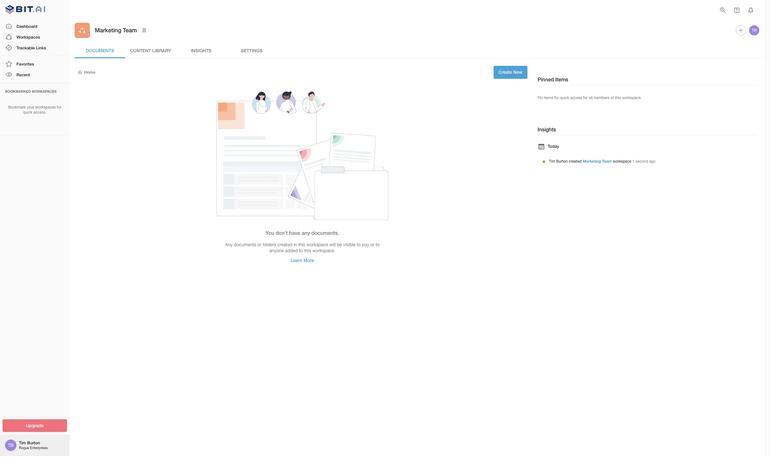 Task type: locate. For each thing, give the bounding box(es) containing it.
0 horizontal spatial workspace
[[307, 242, 328, 247]]

quick left access
[[561, 96, 570, 100]]

1 vertical spatial workspace.
[[313, 248, 336, 253]]

tab list containing documents
[[75, 43, 761, 58]]

1 vertical spatial workspace
[[307, 242, 328, 247]]

0 horizontal spatial team
[[123, 27, 137, 34]]

documents
[[234, 242, 256, 247]]

created up the added
[[278, 242, 293, 247]]

for right items
[[555, 96, 559, 100]]

0 vertical spatial burton
[[557, 159, 568, 164]]

created inside the "any documents or folders created in this workspace will be visible to you or to anyone added to this workspace."
[[278, 242, 293, 247]]

1 horizontal spatial insights
[[538, 126, 557, 132]]

bookmark your workspaces for quick access.
[[8, 105, 61, 115]]

workspaces
[[32, 89, 57, 93]]

dashboard
[[16, 24, 37, 29]]

burton for enterprises
[[27, 440, 40, 445]]

0 vertical spatial tb
[[753, 28, 757, 33]]

or left the folders
[[258, 242, 262, 247]]

of
[[611, 96, 615, 100]]

in
[[294, 242, 297, 247]]

for
[[555, 96, 559, 100], [584, 96, 588, 100], [57, 105, 61, 109]]

to right you
[[376, 242, 380, 247]]

content
[[130, 48, 151, 53]]

quick
[[561, 96, 570, 100], [23, 110, 32, 115]]

or
[[258, 242, 262, 247], [371, 242, 375, 247]]

burton down today
[[557, 159, 568, 164]]

home
[[84, 70, 95, 75]]

team left bookmark image in the top of the page
[[123, 27, 137, 34]]

workspace. inside the "any documents or folders created in this workspace will be visible to you or to anyone added to this workspace."
[[313, 248, 336, 253]]

workspace. down will
[[313, 248, 336, 253]]

visible
[[343, 242, 356, 247]]

0 horizontal spatial for
[[57, 105, 61, 109]]

0 horizontal spatial quick
[[23, 110, 32, 115]]

this up more
[[304, 248, 311, 253]]

second
[[636, 159, 649, 164]]

marketing
[[95, 27, 121, 34], [583, 159, 602, 164]]

learn
[[291, 258, 303, 263]]

documents link
[[75, 43, 125, 58]]

2 or from the left
[[371, 242, 375, 247]]

1 vertical spatial tb
[[8, 443, 14, 448]]

this right in
[[298, 242, 306, 247]]

created
[[569, 159, 582, 164], [278, 242, 293, 247]]

tim inside tim burton rogue enterprises
[[19, 440, 26, 445]]

0 horizontal spatial insights
[[191, 48, 212, 53]]

1 horizontal spatial burton
[[557, 159, 568, 164]]

0 vertical spatial created
[[569, 159, 582, 164]]

0 vertical spatial workspace
[[613, 159, 632, 164]]

0 vertical spatial team
[[123, 27, 137, 34]]

dashboard button
[[0, 21, 70, 32]]

created inside tim burton created marketing team workspace 1 second ago
[[569, 159, 582, 164]]

tim down today
[[550, 159, 556, 164]]

0 vertical spatial tim
[[550, 159, 556, 164]]

pin items for quick access for all members of this workspace.
[[538, 96, 642, 100]]

0 vertical spatial this
[[616, 96, 622, 100]]

0 horizontal spatial burton
[[27, 440, 40, 445]]

1 horizontal spatial or
[[371, 242, 375, 247]]

tim burton rogue enterprises
[[19, 440, 48, 450]]

1 horizontal spatial workspace
[[613, 159, 632, 164]]

burton inside tim burton created marketing team workspace 1 second ago
[[557, 159, 568, 164]]

1 vertical spatial created
[[278, 242, 293, 247]]

tab list
[[75, 43, 761, 58]]

have
[[289, 230, 301, 236]]

1 horizontal spatial workspace.
[[623, 96, 642, 100]]

1 horizontal spatial quick
[[561, 96, 570, 100]]

this right of
[[616, 96, 622, 100]]

any
[[225, 242, 233, 247]]

0 vertical spatial insights
[[191, 48, 212, 53]]

tim
[[550, 159, 556, 164], [19, 440, 26, 445]]

workspace
[[613, 159, 632, 164], [307, 242, 328, 247]]

learn more
[[291, 258, 314, 263]]

for inside bookmark your workspaces for quick access.
[[57, 105, 61, 109]]

workspace left "1"
[[613, 159, 632, 164]]

for right workspaces
[[57, 105, 61, 109]]

bookmark
[[8, 105, 26, 109]]

workspaces button
[[0, 32, 70, 42]]

team left "1"
[[603, 159, 612, 164]]

to right the added
[[299, 248, 303, 253]]

0 horizontal spatial to
[[299, 248, 303, 253]]

workspace.
[[623, 96, 642, 100], [313, 248, 336, 253]]

0 horizontal spatial workspace.
[[313, 248, 336, 253]]

favorites
[[16, 61, 34, 67]]

upgrade button
[[3, 419, 67, 432]]

create
[[499, 69, 513, 75]]

burton
[[557, 159, 568, 164], [27, 440, 40, 445]]

access.
[[33, 110, 46, 115]]

0 vertical spatial quick
[[561, 96, 570, 100]]

any documents or folders created in this workspace will be visible to you or to anyone added to this workspace.
[[225, 242, 380, 253]]

0 horizontal spatial or
[[258, 242, 262, 247]]

items
[[556, 76, 569, 82]]

1 vertical spatial quick
[[23, 110, 32, 115]]

documents.
[[312, 230, 339, 236]]

0 vertical spatial marketing
[[95, 27, 121, 34]]

pinned items
[[538, 76, 569, 82]]

don't
[[276, 230, 288, 236]]

marketing team
[[95, 27, 137, 34]]

recent
[[16, 72, 30, 77]]

0 horizontal spatial tim
[[19, 440, 26, 445]]

upgrade
[[26, 423, 44, 428]]

1 horizontal spatial marketing
[[583, 159, 602, 164]]

team
[[123, 27, 137, 34], [603, 159, 612, 164]]

workspace inside the "any documents or folders created in this workspace will be visible to you or to anyone added to this workspace."
[[307, 242, 328, 247]]

1 horizontal spatial created
[[569, 159, 582, 164]]

to left you
[[357, 242, 361, 247]]

0 horizontal spatial created
[[278, 242, 293, 247]]

tb
[[753, 28, 757, 33], [8, 443, 14, 448]]

this
[[616, 96, 622, 100], [298, 242, 306, 247], [304, 248, 311, 253]]

1 vertical spatial burton
[[27, 440, 40, 445]]

1 vertical spatial insights
[[538, 126, 557, 132]]

1 vertical spatial this
[[298, 242, 306, 247]]

for left all
[[584, 96, 588, 100]]

quick down your
[[23, 110, 32, 115]]

burton inside tim burton rogue enterprises
[[27, 440, 40, 445]]

workspace. right of
[[623, 96, 642, 100]]

1 horizontal spatial for
[[555, 96, 559, 100]]

folders
[[263, 242, 276, 247]]

1 horizontal spatial tb
[[753, 28, 757, 33]]

content library link
[[125, 43, 176, 58]]

or right you
[[371, 242, 375, 247]]

bookmarked
[[5, 89, 31, 93]]

trackable
[[16, 45, 35, 50]]

1 horizontal spatial tim
[[550, 159, 556, 164]]

tim burton created marketing team workspace 1 second ago
[[550, 159, 656, 164]]

insights
[[191, 48, 212, 53], [538, 126, 557, 132]]

tim up the rogue
[[19, 440, 26, 445]]

to
[[357, 242, 361, 247], [376, 242, 380, 247], [299, 248, 303, 253]]

settings
[[241, 48, 263, 53]]

workspace down documents.
[[307, 242, 328, 247]]

will
[[330, 242, 336, 247]]

created left marketing team link
[[569, 159, 582, 164]]

burton up enterprises
[[27, 440, 40, 445]]

tim inside tim burton created marketing team workspace 1 second ago
[[550, 159, 556, 164]]

bookmarked workspaces
[[5, 89, 57, 93]]

settings link
[[227, 43, 277, 58]]

2 horizontal spatial to
[[376, 242, 380, 247]]

1 vertical spatial tim
[[19, 440, 26, 445]]

you don't have any documents.
[[266, 230, 339, 236]]

1 vertical spatial team
[[603, 159, 612, 164]]



Task type: describe. For each thing, give the bounding box(es) containing it.
more
[[304, 258, 314, 263]]

your
[[27, 105, 34, 109]]

home link
[[77, 69, 95, 75]]

burton for marketing
[[557, 159, 568, 164]]

create new
[[499, 69, 523, 75]]

you
[[362, 242, 369, 247]]

recent button
[[0, 69, 70, 80]]

rogue
[[19, 446, 29, 450]]

1 or from the left
[[258, 242, 262, 247]]

quick inside bookmark your workspaces for quick access.
[[23, 110, 32, 115]]

anyone
[[270, 248, 284, 253]]

1 vertical spatial marketing
[[583, 159, 602, 164]]

trackable links
[[16, 45, 46, 50]]

favorites button
[[0, 59, 70, 69]]

library
[[152, 48, 171, 53]]

enterprises
[[30, 446, 48, 450]]

2 vertical spatial this
[[304, 248, 311, 253]]

tb button
[[749, 24, 761, 36]]

workspaces
[[16, 34, 40, 40]]

documents
[[86, 48, 114, 53]]

pinned
[[538, 76, 554, 82]]

create new button
[[494, 66, 528, 79]]

you
[[266, 230, 275, 236]]

bookmark image
[[140, 27, 148, 34]]

insights inside insights link
[[191, 48, 212, 53]]

ago
[[650, 159, 656, 164]]

be
[[337, 242, 342, 247]]

marketing team link
[[583, 159, 612, 164]]

pin
[[538, 96, 544, 100]]

today
[[548, 144, 560, 149]]

all
[[589, 96, 593, 100]]

content library
[[130, 48, 171, 53]]

learn more link
[[286, 254, 319, 267]]

tim for enterprises
[[19, 440, 26, 445]]

new
[[514, 69, 523, 75]]

access
[[571, 96, 583, 100]]

2 horizontal spatial for
[[584, 96, 588, 100]]

added
[[285, 248, 298, 253]]

1
[[633, 159, 635, 164]]

0 horizontal spatial marketing
[[95, 27, 121, 34]]

0 vertical spatial workspace.
[[623, 96, 642, 100]]

workspace inside tim burton created marketing team workspace 1 second ago
[[613, 159, 632, 164]]

0 horizontal spatial tb
[[8, 443, 14, 448]]

1 horizontal spatial team
[[603, 159, 612, 164]]

links
[[36, 45, 46, 50]]

any
[[302, 230, 310, 236]]

insights link
[[176, 43, 227, 58]]

workspaces
[[35, 105, 56, 109]]

items
[[545, 96, 554, 100]]

trackable links button
[[0, 42, 70, 53]]

1 horizontal spatial to
[[357, 242, 361, 247]]

tb inside tb button
[[753, 28, 757, 33]]

tim for marketing
[[550, 159, 556, 164]]

members
[[594, 96, 610, 100]]



Task type: vqa. For each thing, say whether or not it's contained in the screenshot.
right Team
yes



